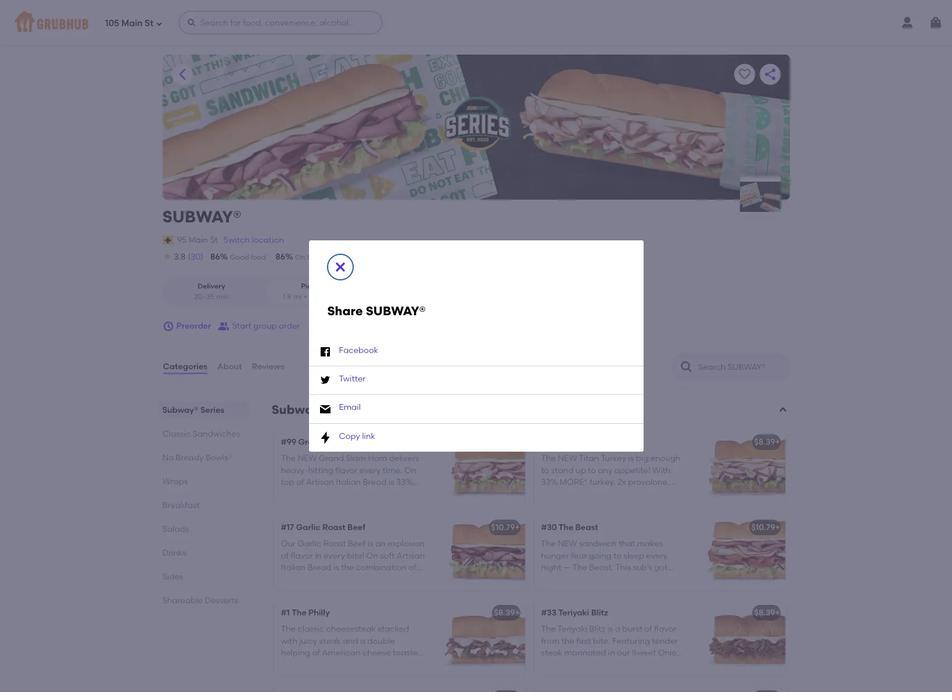 Task type: locate. For each thing, give the bounding box(es) containing it.
st right 105
[[145, 18, 153, 28]]

0 vertical spatial the
[[559, 523, 574, 533]]

st for 105 main st
[[145, 18, 153, 28]]

option group
[[162, 277, 362, 307]]

1 horizontal spatial subway®
[[272, 403, 327, 417]]

start group order
[[232, 321, 300, 331]]

svg image inside preorder button
[[162, 321, 174, 333]]

0 horizontal spatial subway®
[[162, 207, 242, 227]]

•
[[304, 293, 307, 301]]

main right 105
[[121, 18, 143, 28]]

series
[[330, 403, 367, 417], [201, 406, 225, 416]]

1 horizontal spatial the
[[559, 523, 574, 533]]

salads tab
[[162, 524, 244, 536]]

subway® up classic
[[162, 406, 199, 416]]

subscription pass image
[[162, 236, 174, 245]]

min up the share
[[330, 293, 343, 301]]

salads
[[162, 525, 189, 535]]

$10.79 +
[[491, 523, 520, 533], [752, 523, 781, 533]]

0 horizontal spatial subway®
[[162, 406, 199, 416]]

on time delivery
[[295, 253, 350, 262]]

bowls®
[[206, 453, 233, 463]]

good
[[230, 253, 249, 262]]

subway® series up classic sandwiches
[[162, 406, 225, 416]]

1 horizontal spatial $10.79
[[752, 523, 776, 533]]

1 horizontal spatial 86
[[276, 252, 285, 262]]

beast
[[576, 523, 599, 533]]

sides tab
[[162, 571, 244, 584]]

+ for #1 the philly
[[515, 609, 520, 618]]

min down delivery
[[216, 293, 229, 301]]

#33 teriyaki blitz
[[541, 609, 608, 618]]

#15 titan turkey image
[[698, 430, 786, 506]]

classic
[[162, 430, 191, 439]]

no bready bowls® tab
[[162, 452, 244, 464]]

#99
[[281, 438, 296, 448]]

sandwiches
[[193, 430, 240, 439]]

2 min from the left
[[330, 293, 343, 301]]

svg image left email
[[318, 403, 332, 417]]

2 $10.79 + from the left
[[752, 523, 781, 533]]

the
[[559, 523, 574, 533], [292, 609, 307, 618]]

1 vertical spatial st
[[210, 235, 218, 245]]

subway® right the share
[[366, 304, 426, 318]]

main right 95
[[189, 235, 208, 245]]

1 $10.79 from the left
[[491, 523, 515, 533]]

subway® up #99
[[272, 403, 327, 417]]

+ for #33 teriyaki blitz
[[776, 609, 781, 618]]

#17 garlic roast beef
[[281, 523, 366, 533]]

main
[[121, 18, 143, 28], [189, 235, 208, 245]]

link
[[362, 432, 375, 442]]

switch location
[[224, 235, 284, 245]]

0 horizontal spatial st
[[145, 18, 153, 28]]

main inside button
[[189, 235, 208, 245]]

shareable desserts tab
[[162, 595, 244, 607]]

pickup
[[301, 283, 324, 291]]

86 right (30)
[[210, 252, 220, 262]]

+
[[776, 438, 781, 448], [515, 523, 520, 533], [776, 523, 781, 533], [515, 609, 520, 618], [776, 609, 781, 618]]

st inside main navigation navigation
[[145, 18, 153, 28]]

86 for good food
[[210, 252, 220, 262]]

Search SUBWAY® search field
[[697, 362, 786, 373]]

share
[[328, 304, 363, 318]]

classic sandwiches
[[162, 430, 240, 439]]

save this restaurant button
[[734, 64, 755, 85]]

option group containing delivery 20–35 min
[[162, 277, 362, 307]]

#30
[[541, 523, 557, 533]]

1 horizontal spatial main
[[189, 235, 208, 245]]

$10.79 for #30 the beast
[[752, 523, 776, 533]]

st inside 95 main st button
[[210, 235, 218, 245]]

+ for #30 the beast
[[776, 523, 781, 533]]

no
[[162, 453, 174, 463]]

#99 grand slam ham button
[[274, 430, 525, 506]]

sides
[[162, 573, 183, 582]]

wraps
[[162, 477, 188, 487]]

86
[[210, 252, 220, 262], [276, 252, 285, 262]]

svg image inside main navigation navigation
[[929, 16, 943, 30]]

$10.79 for #17 garlic roast beef
[[491, 523, 515, 533]]

#33 teriyaki blitz image
[[698, 601, 786, 677]]

95 main st
[[177, 235, 218, 245]]

0 horizontal spatial $10.79
[[491, 523, 515, 533]]

(30)
[[188, 252, 203, 262]]

0 horizontal spatial subway® series
[[162, 406, 225, 416]]

0 vertical spatial st
[[145, 18, 153, 28]]

preorder button
[[162, 316, 211, 337]]

1 horizontal spatial min
[[330, 293, 343, 301]]

1 vertical spatial main
[[189, 235, 208, 245]]

the right the #1
[[292, 609, 307, 618]]

start
[[232, 321, 252, 331]]

svg image for 3.8
[[162, 252, 172, 261]]

1 vertical spatial the
[[292, 609, 307, 618]]

subway® series
[[272, 403, 367, 417], [162, 406, 225, 416]]

1 horizontal spatial st
[[210, 235, 218, 245]]

0 horizontal spatial 86
[[210, 252, 220, 262]]

subway®
[[272, 403, 327, 417], [162, 406, 199, 416]]

series up "copy"
[[330, 403, 367, 417]]

1 horizontal spatial subway®
[[366, 304, 426, 318]]

86 left on
[[276, 252, 285, 262]]

subway® series button
[[269, 402, 790, 419]]

$10.79
[[491, 523, 515, 533], [752, 523, 776, 533]]

breakfast
[[162, 501, 200, 511]]

3.8
[[174, 252, 186, 262]]

order
[[279, 321, 300, 331]]

roast
[[323, 523, 346, 533]]

0 horizontal spatial min
[[216, 293, 229, 301]]

subway® series up #99 grand slam ham
[[272, 403, 367, 417]]

subway® up 95 main st
[[162, 207, 242, 227]]

$10.79 + for #17 garlic roast beef
[[491, 523, 520, 533]]

2 86 from the left
[[276, 252, 285, 262]]

1 horizontal spatial $10.79 +
[[752, 523, 781, 533]]

subway®
[[162, 207, 242, 227], [366, 304, 426, 318]]

105 main st
[[105, 18, 153, 28]]

$8.39
[[755, 438, 776, 448], [494, 609, 515, 618], [755, 609, 776, 618]]

min
[[216, 293, 229, 301], [330, 293, 343, 301]]

shareable
[[162, 596, 203, 606]]

food
[[251, 253, 266, 262]]

0 vertical spatial subway®
[[162, 207, 242, 227]]

switch location button
[[223, 234, 285, 247]]

0 vertical spatial main
[[121, 18, 143, 28]]

subway® inside the subway® series tab
[[162, 406, 199, 416]]

main inside navigation
[[121, 18, 143, 28]]

1 horizontal spatial series
[[330, 403, 367, 417]]

people icon image
[[218, 321, 230, 333]]

0 horizontal spatial series
[[201, 406, 225, 416]]

facebook
[[339, 346, 379, 356]]

0 horizontal spatial main
[[121, 18, 143, 28]]

svg image
[[929, 16, 943, 30], [162, 252, 172, 261], [162, 321, 174, 333], [318, 374, 332, 388], [318, 431, 332, 445]]

search icon image
[[680, 360, 694, 374]]

series up sandwiches
[[201, 406, 225, 416]]

1 min from the left
[[216, 293, 229, 301]]

drinks
[[162, 549, 186, 559]]

desserts
[[205, 596, 238, 606]]

1 86 from the left
[[210, 252, 220, 262]]

0 horizontal spatial $10.79 +
[[491, 523, 520, 533]]

105
[[105, 18, 119, 28]]

subway® series tab
[[162, 405, 244, 417]]

$8.39 +
[[755, 438, 781, 448], [494, 609, 520, 618], [755, 609, 781, 618]]

1 horizontal spatial subway® series
[[272, 403, 367, 417]]

0 horizontal spatial the
[[292, 609, 307, 618]]

categories
[[163, 362, 208, 372]]

2 $10.79 from the left
[[752, 523, 776, 533]]

$8.39 + for #99 grand slam ham
[[755, 438, 781, 448]]

svg image
[[187, 18, 196, 27], [156, 20, 163, 27], [333, 260, 347, 274], [318, 345, 332, 359], [318, 403, 332, 417]]

the right "#30"
[[559, 523, 574, 533]]

#30 the beast
[[541, 523, 599, 533]]

st left switch at the left top of the page
[[210, 235, 218, 245]]

1 $10.79 + from the left
[[491, 523, 520, 533]]

philly
[[309, 609, 330, 618]]

1 vertical spatial subway®
[[366, 304, 426, 318]]

$8.39 for #1 the philly
[[755, 609, 776, 618]]

st
[[145, 18, 153, 28], [210, 235, 218, 245]]



Task type: describe. For each thing, give the bounding box(es) containing it.
+ for #17 garlic roast beef
[[515, 523, 520, 533]]

start group order button
[[218, 316, 300, 337]]

st for 95 main st
[[210, 235, 218, 245]]

teriyaki
[[559, 609, 590, 618]]

86 for on time delivery
[[276, 252, 285, 262]]

reviews
[[252, 362, 284, 372]]

#33
[[541, 609, 557, 618]]

grand
[[298, 438, 324, 448]]

beef
[[348, 523, 366, 533]]

group
[[253, 321, 277, 331]]

#3 the monster™ image
[[698, 686, 786, 693]]

about button
[[217, 346, 243, 388]]

series inside button
[[330, 403, 367, 417]]

share subway®
[[328, 304, 426, 318]]

#99 grand slam ham
[[281, 438, 367, 448]]

caret left icon image
[[175, 67, 189, 81]]

delivery 20–35 min
[[194, 283, 229, 301]]

classic sandwiches tab
[[162, 428, 244, 441]]

#17
[[281, 523, 294, 533]]

time
[[307, 253, 322, 262]]

slam
[[326, 438, 346, 448]]

subway® series inside tab
[[162, 406, 225, 416]]

no bready bowls®
[[162, 453, 233, 463]]

delivery
[[324, 253, 350, 262]]

pickup 1.8 mi • 10–20 min
[[283, 283, 343, 301]]

wraps tab
[[162, 476, 244, 488]]

copy
[[339, 432, 360, 442]]

svg image for preorder
[[162, 321, 174, 333]]

series inside tab
[[201, 406, 225, 416]]

categories button
[[162, 346, 208, 388]]

about
[[217, 362, 242, 372]]

svg image right time
[[333, 260, 347, 274]]

garlic
[[296, 523, 321, 533]]

subway® series inside button
[[272, 403, 367, 417]]

mi
[[294, 293, 302, 301]]

the for #1
[[292, 609, 307, 618]]

shareable desserts
[[162, 596, 238, 606]]

main for 105
[[121, 18, 143, 28]]

min inside the pickup 1.8 mi • 10–20 min
[[330, 293, 343, 301]]

svg image right 105 main st
[[156, 20, 163, 27]]

email
[[339, 403, 361, 413]]

10–20
[[309, 293, 328, 301]]

95 main st button
[[177, 234, 218, 247]]

copy link
[[339, 432, 375, 442]]

drinks tab
[[162, 548, 244, 560]]

blitz
[[592, 609, 608, 618]]

$8.39 + for #1 the philly
[[755, 609, 781, 618]]

1.8
[[283, 293, 291, 301]]

95
[[177, 235, 187, 245]]

switch
[[224, 235, 250, 245]]

main navigation navigation
[[0, 0, 953, 45]]

bready
[[176, 453, 204, 463]]

#2 the outlaw® image
[[438, 686, 525, 693]]

#17 garlic roast beef image
[[438, 516, 525, 591]]

subway® logo image
[[740, 182, 781, 212]]

#30 the beast image
[[698, 516, 786, 591]]

on
[[295, 253, 305, 262]]

svg image up caret left icon
[[187, 18, 196, 27]]

svg image for copy link
[[318, 431, 332, 445]]

reviews button
[[251, 346, 285, 388]]

good food
[[230, 253, 266, 262]]

#99 grand slam ham image
[[438, 430, 525, 506]]

#1 the philly
[[281, 609, 330, 618]]

location
[[252, 235, 284, 245]]

subway® inside the subway® series button
[[272, 403, 327, 417]]

$8.39 for #99 grand slam ham
[[755, 438, 776, 448]]

preorder
[[176, 321, 211, 331]]

min inside delivery 20–35 min
[[216, 293, 229, 301]]

delivery
[[198, 283, 225, 291]]

the for #30
[[559, 523, 574, 533]]

breakfast tab
[[162, 500, 244, 512]]

svg image for twitter
[[318, 374, 332, 388]]

20–35
[[194, 293, 215, 301]]

#1
[[281, 609, 290, 618]]

#1 the philly image
[[438, 601, 525, 677]]

svg image left facebook
[[318, 345, 332, 359]]

main for 95
[[189, 235, 208, 245]]

ham
[[348, 438, 367, 448]]

$10.79 + for #30 the beast
[[752, 523, 781, 533]]

share icon image
[[763, 67, 777, 81]]

twitter
[[339, 374, 366, 384]]

save this restaurant image
[[738, 67, 752, 81]]



Task type: vqa. For each thing, say whether or not it's contained in the screenshot.
$10.79
yes



